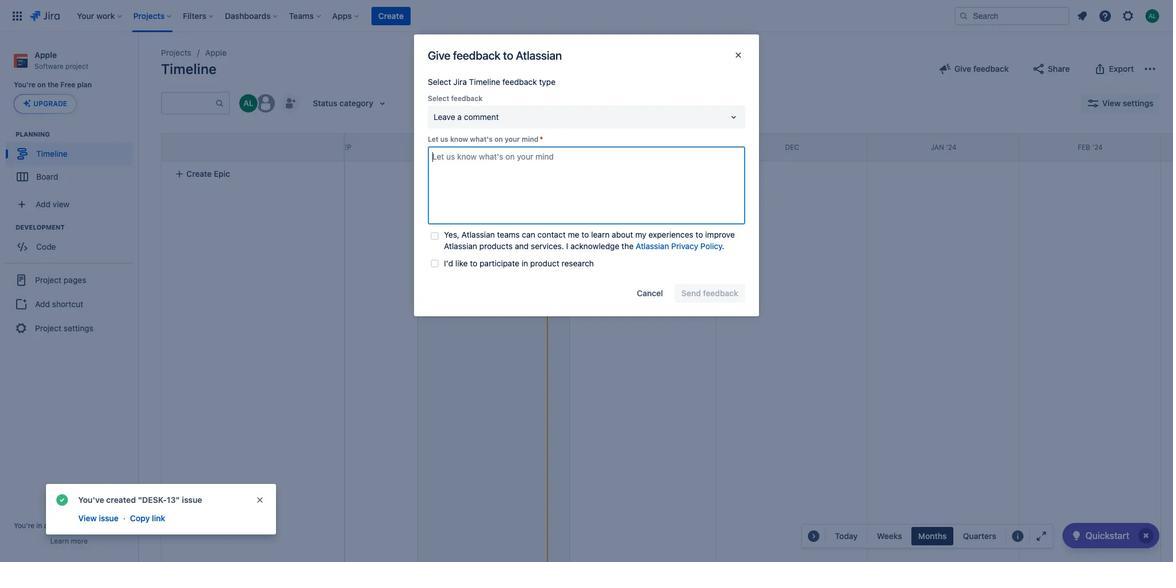 Task type: vqa. For each thing, say whether or not it's contained in the screenshot.
Dismiss Quickstart icon on the bottom
yes



Task type: locate. For each thing, give the bounding box(es) containing it.
feedback inside 'button'
[[973, 64, 1009, 74]]

add shortcut
[[35, 300, 83, 309]]

to up select jira timeline feedback type
[[503, 49, 513, 62]]

project
[[65, 62, 88, 71], [101, 522, 124, 531]]

create inside button
[[186, 169, 212, 179]]

jira image
[[30, 9, 60, 23], [30, 9, 60, 23]]

1 vertical spatial create
[[186, 169, 212, 179]]

row inside row group
[[162, 134, 344, 162]]

1 horizontal spatial column header
[[1161, 134, 1173, 161]]

you're for you're on the free plan
[[14, 81, 35, 89]]

1 vertical spatial project
[[35, 324, 61, 333]]

experiences
[[648, 230, 693, 240]]

0 horizontal spatial issue
[[99, 514, 119, 524]]

jan '24
[[931, 143, 957, 152]]

apple inside apple software project
[[35, 50, 57, 60]]

select left jira in the top of the page
[[428, 77, 451, 87]]

primary element
[[7, 0, 955, 32]]

0 vertical spatial project
[[65, 62, 88, 71]]

participate
[[480, 259, 519, 269]]

apple right the projects
[[205, 48, 227, 58]]

1 vertical spatial give
[[954, 64, 971, 74]]

1 horizontal spatial a
[[457, 112, 462, 122]]

timeline right jira in the top of the page
[[469, 77, 500, 87]]

apple
[[205, 48, 227, 58], [35, 50, 57, 60]]

you're left team-
[[14, 522, 34, 531]]

know
[[450, 135, 468, 144]]

jan
[[931, 143, 944, 152]]

0 horizontal spatial apple
[[35, 50, 57, 60]]

i'd like to participate in product research
[[444, 259, 594, 269]]

free
[[60, 81, 75, 89]]

dismiss image
[[255, 496, 265, 505]]

1 horizontal spatial '24
[[1092, 143, 1103, 152]]

0 vertical spatial the
[[48, 81, 59, 89]]

"desk-
[[138, 496, 167, 505]]

atlassian up products
[[462, 230, 495, 240]]

products
[[479, 242, 513, 251]]

feedback down jira in the top of the page
[[451, 94, 482, 103]]

0 vertical spatial select
[[428, 77, 451, 87]]

epic
[[214, 169, 230, 179]]

create epic button
[[168, 164, 337, 185]]

timeline down projects link
[[161, 61, 217, 77]]

project settings link
[[5, 316, 133, 342]]

1 '24 from the left
[[946, 143, 957, 152]]

feb '24
[[1078, 143, 1103, 152]]

0 vertical spatial project
[[35, 275, 61, 285]]

1 vertical spatial on
[[494, 135, 503, 144]]

code
[[36, 242, 56, 252]]

1 horizontal spatial the
[[622, 242, 634, 251]]

select for select jira timeline feedback type
[[428, 77, 451, 87]]

create
[[378, 11, 404, 20], [186, 169, 212, 179]]

0 vertical spatial in
[[522, 259, 528, 269]]

on
[[37, 81, 46, 89], [494, 135, 503, 144]]

0 horizontal spatial project
[[65, 62, 88, 71]]

issue right view
[[99, 514, 119, 524]]

1 horizontal spatial project
[[101, 522, 124, 531]]

you're
[[14, 81, 35, 89], [14, 522, 34, 531]]

development
[[16, 224, 65, 231]]

issue
[[182, 496, 202, 505], [99, 514, 119, 524]]

link
[[152, 514, 165, 524]]

you're up upgrade button
[[14, 81, 35, 89]]

oct
[[487, 143, 501, 152]]

learn
[[591, 230, 610, 240]]

0 horizontal spatial a
[[44, 522, 48, 531]]

you're in a team-managed project
[[14, 522, 124, 531]]

the left free
[[48, 81, 59, 89]]

select
[[428, 77, 451, 87], [428, 94, 449, 103]]

atlassian down "my"
[[636, 242, 669, 251]]

search image
[[959, 11, 968, 20]]

apple link
[[205, 46, 227, 60]]

atlassian down yes,
[[444, 242, 477, 251]]

project inside apple software project
[[65, 62, 88, 71]]

1 select from the top
[[428, 77, 451, 87]]

view issue
[[78, 514, 119, 524]]

2 '24 from the left
[[1092, 143, 1103, 152]]

project for project pages
[[35, 275, 61, 285]]

in down and
[[522, 259, 528, 269]]

project down add
[[35, 324, 61, 333]]

1 vertical spatial in
[[36, 522, 42, 531]]

give
[[428, 49, 450, 62], [954, 64, 971, 74]]

research
[[562, 259, 594, 269]]

'24
[[946, 143, 957, 152], [1092, 143, 1103, 152]]

apple software project
[[35, 50, 88, 71]]

*
[[540, 135, 543, 144]]

2 you're from the top
[[14, 522, 34, 531]]

0 horizontal spatial give
[[428, 49, 450, 62]]

0 horizontal spatial '24
[[946, 143, 957, 152]]

on up upgrade button
[[37, 81, 46, 89]]

weeks
[[877, 532, 902, 542]]

managed
[[69, 522, 99, 531]]

1 vertical spatial a
[[44, 522, 48, 531]]

1 horizontal spatial create
[[378, 11, 404, 20]]

give inside 'button'
[[954, 64, 971, 74]]

0 horizontal spatial in
[[36, 522, 42, 531]]

0 horizontal spatial create
[[186, 169, 212, 179]]

quarters button
[[956, 528, 1003, 546]]

1 you're from the top
[[14, 81, 35, 89]]

a left team-
[[44, 522, 48, 531]]

planning group
[[6, 130, 137, 192]]

like
[[455, 259, 468, 269]]

'24 right jan
[[946, 143, 957, 152]]

feedback up select jira timeline feedback type
[[453, 49, 500, 62]]

created
[[106, 496, 136, 505]]

create banner
[[0, 0, 1173, 32]]

feedback
[[453, 49, 500, 62], [973, 64, 1009, 74], [502, 77, 537, 87], [451, 94, 482, 103]]

0 vertical spatial create
[[378, 11, 404, 20]]

my
[[635, 230, 646, 240]]

select jira timeline feedback type
[[428, 77, 556, 87]]

atlassian up type on the top left of page
[[516, 49, 562, 62]]

feedback down search field
[[973, 64, 1009, 74]]

'24 right the feb
[[1092, 143, 1103, 152]]

0 vertical spatial on
[[37, 81, 46, 89]]

0 horizontal spatial timeline
[[36, 149, 67, 159]]

0 vertical spatial give
[[428, 49, 450, 62]]

add
[[35, 300, 50, 309]]

apple up software
[[35, 50, 57, 60]]

select up leave
[[428, 94, 449, 103]]

issue right 13"
[[182, 496, 202, 505]]

acknowledge
[[570, 242, 619, 251]]

1 vertical spatial the
[[622, 242, 634, 251]]

column header
[[120, 134, 272, 161], [1161, 134, 1173, 161]]

0 vertical spatial you're
[[14, 81, 35, 89]]

row group
[[161, 133, 344, 162]]

type
[[539, 77, 556, 87]]

project
[[35, 275, 61, 285], [35, 324, 61, 333]]

2 project from the top
[[35, 324, 61, 333]]

check image
[[1069, 530, 1083, 543]]

in left team-
[[36, 522, 42, 531]]

create inside button
[[378, 11, 404, 20]]

Search timeline text field
[[162, 93, 215, 114]]

create button
[[371, 7, 411, 25]]

timeline up board
[[36, 149, 67, 159]]

in
[[522, 259, 528, 269], [36, 522, 42, 531]]

project settings
[[35, 324, 93, 333]]

give up select feedback
[[428, 49, 450, 62]]

yes, atlassian teams can contact me to learn about my experiences to improve atlassian products and services. i acknowledge the
[[444, 230, 735, 251]]

i
[[566, 242, 568, 251]]

teams
[[497, 230, 520, 240]]

today
[[835, 532, 858, 542]]

row
[[162, 134, 344, 162]]

1 horizontal spatial issue
[[182, 496, 202, 505]]

1 project from the top
[[35, 275, 61, 285]]

group containing project pages
[[5, 264, 133, 345]]

development group
[[6, 223, 137, 262]]

0 horizontal spatial column header
[[120, 134, 272, 161]]

a
[[457, 112, 462, 122], [44, 522, 48, 531]]

1 vertical spatial select
[[428, 94, 449, 103]]

feedback left type on the top left of page
[[502, 77, 537, 87]]

give feedback
[[954, 64, 1009, 74]]

a right leave
[[457, 112, 462, 122]]

project up add
[[35, 275, 61, 285]]

on left your
[[494, 135, 503, 144]]

to
[[503, 49, 513, 62], [581, 230, 589, 240], [696, 230, 703, 240], [470, 259, 477, 269]]

1 vertical spatial issue
[[99, 514, 119, 524]]

1 column header from the left
[[120, 134, 272, 161]]

timeline link
[[6, 143, 132, 166]]

quickstart
[[1085, 531, 1129, 542]]

learn
[[50, 538, 69, 546]]

give down search icon
[[954, 64, 971, 74]]

1 horizontal spatial timeline
[[161, 61, 217, 77]]

2 select from the top
[[428, 94, 449, 103]]

add shortcut button
[[5, 293, 133, 316]]

1 horizontal spatial give
[[954, 64, 971, 74]]

group
[[5, 264, 133, 345]]

add people image
[[283, 97, 297, 110]]

project right view
[[101, 522, 124, 531]]

1 vertical spatial you're
[[14, 522, 34, 531]]

project up plan
[[65, 62, 88, 71]]

1 horizontal spatial apple
[[205, 48, 227, 58]]

the down about
[[622, 242, 634, 251]]

upgrade
[[33, 100, 67, 108]]



Task type: describe. For each thing, give the bounding box(es) containing it.
dismiss quickstart image
[[1137, 527, 1155, 546]]

weeks button
[[870, 528, 909, 546]]

policy
[[700, 242, 722, 251]]

0 vertical spatial issue
[[182, 496, 202, 505]]

create epic
[[186, 169, 230, 179]]

plan
[[77, 81, 92, 89]]

today button
[[828, 528, 865, 546]]

'24 for feb '24
[[1092, 143, 1103, 152]]

board
[[36, 172, 58, 182]]

0 horizontal spatial the
[[48, 81, 59, 89]]

project for project settings
[[35, 324, 61, 333]]

0 vertical spatial a
[[457, 112, 462, 122]]

team-
[[50, 522, 69, 531]]

leave
[[434, 112, 455, 122]]

create epic grid
[[120, 133, 1173, 563]]

yes,
[[444, 230, 459, 240]]

close modal image
[[731, 48, 745, 62]]

export
[[1109, 64, 1134, 74]]

apple lee image
[[239, 94, 258, 113]]

learn more button
[[50, 538, 88, 547]]

project pages
[[35, 275, 86, 285]]

pages
[[64, 275, 86, 285]]

Search field
[[955, 7, 1070, 25]]

success image
[[55, 494, 69, 508]]

issue inside "link"
[[99, 514, 119, 524]]

let us know what's on your mind *
[[428, 135, 543, 144]]

contact
[[537, 230, 566, 240]]

apple for apple software project
[[35, 50, 57, 60]]

us
[[440, 135, 448, 144]]

to up policy
[[696, 230, 703, 240]]

2 horizontal spatial timeline
[[469, 77, 500, 87]]

give for give feedback to atlassian
[[428, 49, 450, 62]]

feedback for give feedback to atlassian
[[453, 49, 500, 62]]

about
[[612, 230, 633, 240]]

give feedback button
[[931, 60, 1016, 78]]

you're for you're in a team-managed project
[[14, 522, 34, 531]]

copy link
[[130, 514, 165, 524]]

you've
[[78, 496, 104, 505]]

mind
[[522, 135, 538, 144]]

'24 for jan '24
[[946, 143, 957, 152]]

13"
[[167, 496, 180, 505]]

what's
[[470, 135, 493, 144]]

projects link
[[161, 46, 191, 60]]

to right me
[[581, 230, 589, 240]]

board link
[[6, 166, 132, 189]]

services.
[[531, 242, 564, 251]]

planning
[[16, 131, 50, 138]]

create for create
[[378, 11, 404, 20]]

cancel
[[637, 289, 663, 298]]

atlassian privacy policy link
[[636, 242, 722, 251]]

timeline inside planning group
[[36, 149, 67, 159]]

atlassian privacy policy .
[[636, 242, 724, 251]]

select for select feedback
[[428, 94, 449, 103]]

improve
[[705, 230, 735, 240]]

i'd
[[444, 259, 453, 269]]

you're on the free plan
[[14, 81, 92, 89]]

comment
[[464, 112, 499, 122]]

your
[[505, 135, 520, 144]]

cancel button
[[630, 285, 670, 303]]

copy
[[130, 514, 150, 524]]

can
[[522, 230, 535, 240]]

and
[[515, 242, 529, 251]]

more
[[71, 538, 88, 546]]

unassigned image
[[256, 94, 275, 113]]

enter full screen image
[[1034, 530, 1048, 544]]

0 horizontal spatial on
[[37, 81, 46, 89]]

Let us know what's on your mind text field
[[428, 147, 745, 225]]

open image
[[727, 110, 741, 124]]

give for give feedback
[[954, 64, 971, 74]]

apple for apple
[[205, 48, 227, 58]]

view issue link
[[77, 512, 120, 526]]

sep
[[338, 143, 351, 152]]

dec
[[785, 143, 799, 152]]

to right like
[[470, 259, 477, 269]]

quarters
[[963, 532, 996, 542]]

2 column header from the left
[[1161, 134, 1173, 161]]

me
[[568, 230, 579, 240]]

software
[[35, 62, 64, 71]]

leave a comment
[[434, 112, 499, 122]]

1 horizontal spatial in
[[522, 259, 528, 269]]

copy link button
[[129, 512, 166, 526]]

settings
[[64, 324, 93, 333]]

code link
[[6, 236, 132, 259]]

shortcut
[[52, 300, 83, 309]]

project pages link
[[5, 268, 133, 293]]

let
[[428, 135, 438, 144]]

feedback for give feedback
[[973, 64, 1009, 74]]

1 vertical spatial project
[[101, 522, 124, 531]]

1 horizontal spatial on
[[494, 135, 503, 144]]

select feedback
[[428, 94, 482, 103]]

create for create epic
[[186, 169, 212, 179]]

view
[[78, 514, 97, 524]]

months button
[[911, 528, 954, 546]]

nov
[[636, 143, 651, 152]]

feb
[[1078, 143, 1090, 152]]

privacy
[[671, 242, 698, 251]]

months
[[918, 532, 947, 542]]

you've created "desk-13" issue
[[78, 496, 202, 505]]

product
[[530, 259, 559, 269]]

row group inside create epic grid
[[161, 133, 344, 162]]

learn more
[[50, 538, 88, 546]]

the inside yes, atlassian teams can contact me to learn about my experiences to improve atlassian products and services. i acknowledge the
[[622, 242, 634, 251]]

export icon image
[[1093, 62, 1107, 76]]

projects
[[161, 48, 191, 58]]

feedback for select feedback
[[451, 94, 482, 103]]

quickstart button
[[1062, 524, 1159, 549]]

.
[[722, 242, 724, 251]]

export button
[[1086, 60, 1141, 78]]



